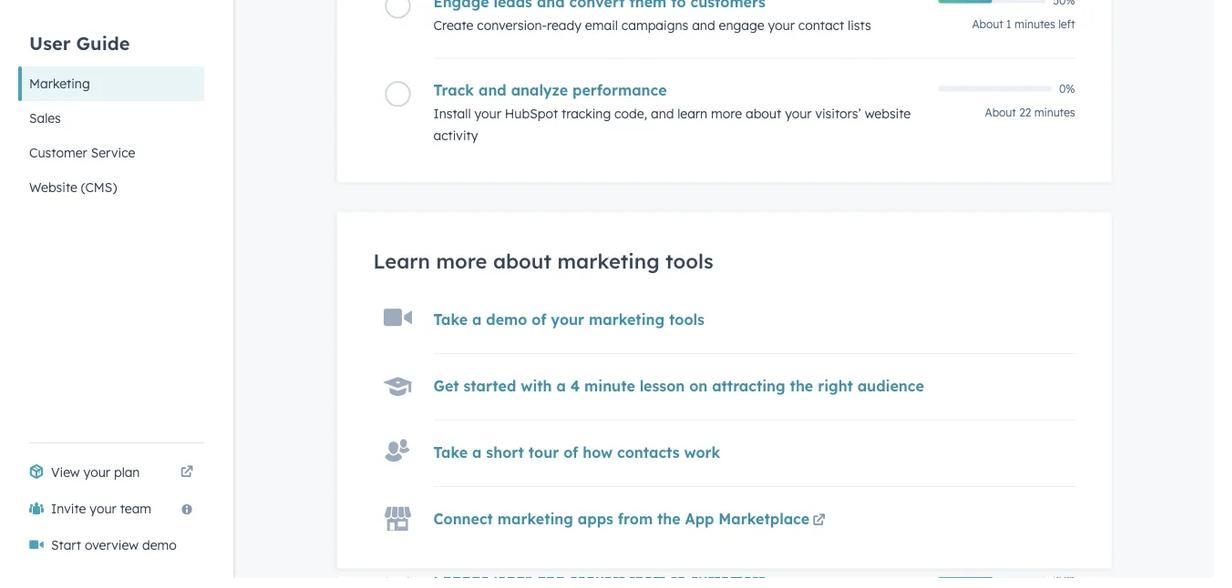 Task type: locate. For each thing, give the bounding box(es) containing it.
your left plan
[[83, 465, 110, 481]]

0 vertical spatial about
[[972, 17, 1004, 31]]

your right 'install' at the left of the page
[[475, 106, 501, 122]]

0 vertical spatial take
[[434, 311, 468, 330]]

4
[[570, 378, 580, 396]]

take a demo of your marketing tools link
[[434, 311, 705, 330]]

and
[[692, 17, 715, 33], [479, 81, 507, 99], [651, 106, 674, 122]]

minutes down 0%
[[1034, 106, 1075, 119]]

0 vertical spatial demo
[[486, 311, 527, 330]]

website (cms) button
[[18, 170, 204, 205]]

0 vertical spatial of
[[532, 311, 546, 330]]

1 vertical spatial demo
[[142, 538, 177, 554]]

create
[[434, 17, 474, 33]]

1 vertical spatial about
[[493, 249, 552, 274]]

1 horizontal spatial about
[[746, 106, 782, 122]]

about left the 1
[[972, 17, 1004, 31]]

your
[[768, 17, 795, 33], [475, 106, 501, 122], [785, 106, 812, 122], [551, 311, 584, 330], [83, 465, 110, 481], [90, 501, 116, 517]]

attracting
[[712, 378, 786, 396]]

track and analyze performance install your hubspot tracking code, and learn more about your visitors' website activity
[[434, 81, 911, 144]]

website
[[29, 180, 77, 196]]

about left 22 on the right
[[985, 106, 1016, 119]]

visitors'
[[815, 106, 861, 122]]

get
[[434, 378, 459, 396]]

take for take a demo of your marketing tools
[[434, 311, 468, 330]]

0 horizontal spatial more
[[436, 249, 487, 274]]

track
[[434, 81, 474, 99]]

and left engage
[[692, 17, 715, 33]]

2 horizontal spatial and
[[692, 17, 715, 33]]

1 horizontal spatial and
[[651, 106, 674, 122]]

view
[[51, 465, 80, 481]]

create conversion-ready email campaigns and engage your contact lists
[[434, 17, 871, 33]]

take
[[434, 311, 468, 330], [434, 444, 468, 463]]

1 horizontal spatial more
[[711, 106, 742, 122]]

website (cms)
[[29, 180, 117, 196]]

connect marketing apps from the app marketplace
[[434, 511, 810, 529]]

the left 'right'
[[790, 378, 813, 396]]

(cms)
[[81, 180, 117, 196]]

the
[[790, 378, 813, 396], [657, 511, 681, 529]]

on
[[689, 378, 708, 396]]

start overview demo link
[[18, 528, 204, 564]]

0 horizontal spatial the
[[657, 511, 681, 529]]

marketplace
[[719, 511, 810, 529]]

connect marketing apps from the app marketplace link
[[434, 511, 829, 533]]

your down learn more about marketing tools
[[551, 311, 584, 330]]

1 vertical spatial more
[[436, 249, 487, 274]]

lesson
[[640, 378, 685, 396]]

[object object] complete progress bar
[[939, 0, 992, 4]]

a up started
[[472, 311, 482, 330]]

1 horizontal spatial the
[[790, 378, 813, 396]]

about right the learn
[[746, 106, 782, 122]]

and right "track"
[[479, 81, 507, 99]]

2 vertical spatial a
[[472, 444, 482, 463]]

website
[[865, 106, 911, 122]]

and down track and analyze performance button at the top of the page
[[651, 106, 674, 122]]

1 vertical spatial the
[[657, 511, 681, 529]]

invite your team button
[[18, 491, 204, 528]]

more right the learn
[[711, 106, 742, 122]]

take for take a short tour of how contacts work
[[434, 444, 468, 463]]

a for demo
[[472, 311, 482, 330]]

conversion-
[[477, 17, 547, 33]]

0 vertical spatial more
[[711, 106, 742, 122]]

link opens in a new window image
[[181, 462, 193, 484], [813, 511, 826, 533], [813, 516, 826, 529]]

0 vertical spatial minutes
[[1015, 17, 1056, 31]]

2 take from the top
[[434, 444, 468, 463]]

a
[[472, 311, 482, 330], [557, 378, 566, 396], [472, 444, 482, 463]]

view your plan link
[[18, 455, 204, 491]]

demo up started
[[486, 311, 527, 330]]

1 vertical spatial tools
[[669, 311, 705, 330]]

1 horizontal spatial of
[[564, 444, 578, 463]]

of left how
[[564, 444, 578, 463]]

your right engage
[[768, 17, 795, 33]]

contact
[[798, 17, 844, 33]]

take a demo of your marketing tools
[[434, 311, 705, 330]]

0 vertical spatial about
[[746, 106, 782, 122]]

marketing up minute
[[589, 311, 665, 330]]

learn more about marketing tools
[[373, 249, 714, 274]]

app
[[685, 511, 714, 529]]

your left team
[[90, 501, 116, 517]]

minutes right the 1
[[1015, 17, 1056, 31]]

0 vertical spatial tools
[[666, 249, 714, 274]]

take a short tour of how contacts work
[[434, 444, 720, 463]]

code,
[[615, 106, 647, 122]]

0 vertical spatial marketing
[[557, 249, 660, 274]]

demo for a
[[486, 311, 527, 330]]

campaigns
[[622, 17, 689, 33]]

0 horizontal spatial of
[[532, 311, 546, 330]]

a for short
[[472, 444, 482, 463]]

about
[[972, 17, 1004, 31], [985, 106, 1016, 119]]

tracking
[[562, 106, 611, 122]]

1 take from the top
[[434, 311, 468, 330]]

plan
[[114, 465, 140, 481]]

take a short tour of how contacts work link
[[434, 444, 720, 463]]

the left app
[[657, 511, 681, 529]]

demo
[[486, 311, 527, 330], [142, 538, 177, 554]]

0 horizontal spatial and
[[479, 81, 507, 99]]

0 horizontal spatial demo
[[142, 538, 177, 554]]

of down learn more about marketing tools
[[532, 311, 546, 330]]

1 vertical spatial minutes
[[1034, 106, 1075, 119]]

minutes for install your hubspot tracking code, and learn more about your visitors' website activity
[[1034, 106, 1075, 119]]

more
[[711, 106, 742, 122], [436, 249, 487, 274]]

install
[[434, 106, 471, 122]]

1 vertical spatial take
[[434, 444, 468, 463]]

more right learn
[[436, 249, 487, 274]]

start overview demo
[[51, 538, 177, 554]]

1
[[1007, 17, 1012, 31]]

your inside "button"
[[90, 501, 116, 517]]

a left short on the left bottom of the page
[[472, 444, 482, 463]]

0 vertical spatial and
[[692, 17, 715, 33]]

your left visitors'
[[785, 106, 812, 122]]

demo down team
[[142, 538, 177, 554]]

marketing
[[557, 249, 660, 274], [589, 311, 665, 330], [498, 511, 573, 529]]

invite your team
[[51, 501, 151, 517]]

1 horizontal spatial demo
[[486, 311, 527, 330]]

more inside track and analyze performance install your hubspot tracking code, and learn more about your visitors' website activity
[[711, 106, 742, 122]]

about
[[746, 106, 782, 122], [493, 249, 552, 274]]

1 vertical spatial of
[[564, 444, 578, 463]]

0 vertical spatial a
[[472, 311, 482, 330]]

marketing left apps
[[498, 511, 573, 529]]

connect
[[434, 511, 493, 529]]

take left short on the left bottom of the page
[[434, 444, 468, 463]]

1 vertical spatial about
[[985, 106, 1016, 119]]

user guide views element
[[18, 0, 204, 205]]

about up take a demo of your marketing tools link
[[493, 249, 552, 274]]

right
[[818, 378, 853, 396]]

of
[[532, 311, 546, 330], [564, 444, 578, 463]]

lists
[[848, 17, 871, 33]]

minutes
[[1015, 17, 1056, 31], [1034, 106, 1075, 119]]

about 22 minutes
[[985, 106, 1075, 119]]

take up get
[[434, 311, 468, 330]]

marketing up take a demo of your marketing tools link
[[557, 249, 660, 274]]

tools
[[666, 249, 714, 274], [669, 311, 705, 330]]

a left 4
[[557, 378, 566, 396]]

learn
[[678, 106, 708, 122]]

activity
[[434, 128, 478, 144]]



Task type: describe. For each thing, give the bounding box(es) containing it.
team
[[120, 501, 151, 517]]

2 vertical spatial marketing
[[498, 511, 573, 529]]

audience
[[858, 378, 924, 396]]

apps
[[578, 511, 613, 529]]

performance
[[573, 81, 667, 99]]

22
[[1019, 106, 1031, 119]]

started
[[464, 378, 516, 396]]

invite
[[51, 501, 86, 517]]

ready
[[547, 17, 582, 33]]

sales button
[[18, 101, 204, 136]]

marketing button
[[18, 67, 204, 101]]

customer service
[[29, 145, 135, 161]]

work
[[684, 444, 720, 463]]

minutes for create conversion-ready email campaigns and engage your contact lists
[[1015, 17, 1056, 31]]

minute
[[584, 378, 635, 396]]

the inside connect marketing apps from the app marketplace link
[[657, 511, 681, 529]]

sales
[[29, 110, 61, 126]]

marketing
[[29, 76, 90, 92]]

engage
[[719, 17, 765, 33]]

short
[[486, 444, 524, 463]]

get started with a 4 minute lesson on attracting the right audience link
[[434, 378, 924, 396]]

from
[[618, 511, 653, 529]]

get started with a 4 minute lesson on attracting the right audience
[[434, 378, 924, 396]]

how
[[583, 444, 613, 463]]

contacts
[[617, 444, 680, 463]]

track and analyze performance button
[[434, 81, 928, 99]]

with
[[521, 378, 552, 396]]

1 vertical spatial and
[[479, 81, 507, 99]]

tour
[[529, 444, 559, 463]]

view your plan
[[51, 465, 140, 481]]

guide
[[76, 31, 130, 54]]

0 horizontal spatial about
[[493, 249, 552, 274]]

about for create conversion-ready email campaigns and engage your contact lists
[[972, 17, 1004, 31]]

hubspot
[[505, 106, 558, 122]]

link opens in a new window image
[[181, 467, 193, 480]]

2 vertical spatial and
[[651, 106, 674, 122]]

link opens in a new window image inside view your plan 'link'
[[181, 462, 193, 484]]

user guide
[[29, 31, 130, 54]]

email
[[585, 17, 618, 33]]

about 1 minutes left
[[972, 17, 1075, 31]]

service
[[91, 145, 135, 161]]

0%
[[1059, 82, 1075, 96]]

your inside 'link'
[[83, 465, 110, 481]]

left
[[1059, 17, 1075, 31]]

start
[[51, 538, 81, 554]]

learn
[[373, 249, 430, 274]]

analyze
[[511, 81, 568, 99]]

0 vertical spatial the
[[790, 378, 813, 396]]

user
[[29, 31, 71, 54]]

demo for overview
[[142, 538, 177, 554]]

customer service button
[[18, 136, 204, 170]]

1 vertical spatial a
[[557, 378, 566, 396]]

customer
[[29, 145, 87, 161]]

about inside track and analyze performance install your hubspot tracking code, and learn more about your visitors' website activity
[[746, 106, 782, 122]]

1 vertical spatial marketing
[[589, 311, 665, 330]]

about for install your hubspot tracking code, and learn more about your visitors' website activity
[[985, 106, 1016, 119]]

overview
[[85, 538, 139, 554]]



Task type: vqa. For each thing, say whether or not it's contained in the screenshot.
Track and analyze performance Install your HubSpot tracking code, and learn more about your visitors' website activity
yes



